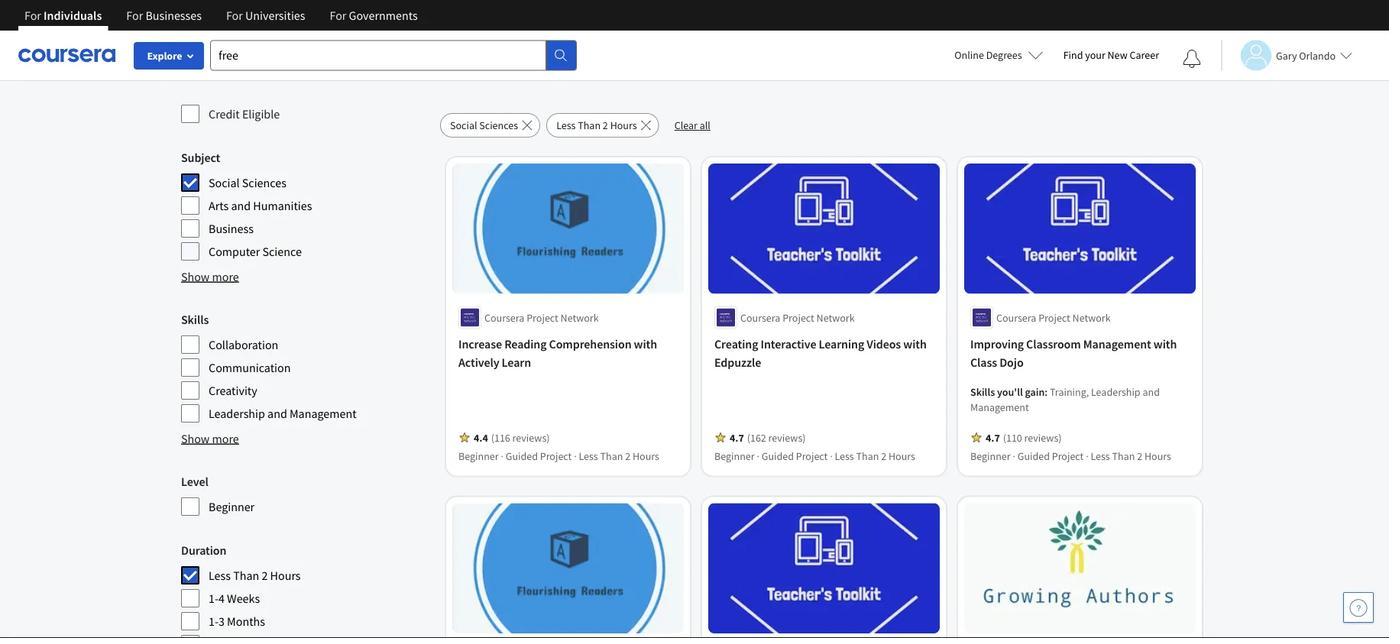 Task type: describe. For each thing, give the bounding box(es) containing it.
collaboration
[[209, 337, 279, 352]]

3 · from the left
[[757, 449, 760, 463]]

for for governments
[[330, 8, 347, 23]]

your
[[1086, 48, 1106, 62]]

more for computer science
[[212, 269, 239, 284]]

interactive
[[761, 337, 817, 352]]

clear all button
[[666, 113, 720, 138]]

beginner · guided project · less than 2 hours for edpuzzle
[[715, 449, 916, 463]]

learn
[[502, 355, 531, 370]]

show for computer
[[181, 269, 210, 284]]

degrees
[[987, 48, 1023, 62]]

gary orlando
[[1277, 49, 1336, 62]]

leadership inside skills group
[[209, 406, 265, 421]]

eligible
[[242, 106, 280, 122]]

leadership and management
[[209, 406, 357, 421]]

by
[[218, 59, 234, 78]]

clear all
[[675, 118, 711, 132]]

find your new career link
[[1056, 46, 1167, 65]]

hours inside duration group
[[270, 568, 301, 583]]

project up reading
[[527, 311, 559, 324]]

humanities
[[253, 198, 312, 213]]

new
[[1108, 48, 1128, 62]]

What do you want to learn? text field
[[210, 40, 547, 71]]

credit
[[209, 106, 240, 122]]

filter
[[181, 59, 215, 78]]

(110
[[1004, 431, 1023, 445]]

arts
[[209, 198, 229, 213]]

and for humanities
[[231, 198, 251, 213]]

classroom
[[1027, 337, 1082, 352]]

4.7 for 4.7 (110 reviews)
[[986, 431, 1001, 445]]

explore button
[[134, 42, 204, 70]]

1-4 weeks
[[209, 591, 260, 606]]

improving classroom management with class dojo
[[971, 337, 1178, 370]]

filter by
[[181, 59, 234, 78]]

leadership inside training, leadership and management
[[1092, 385, 1141, 399]]

6 · from the left
[[1086, 449, 1089, 463]]

than for 4.7 (110 reviews)
[[1113, 449, 1136, 463]]

network for management
[[1073, 311, 1111, 324]]

2 for 4.7 (110 reviews)
[[1138, 449, 1143, 463]]

4 · from the left
[[830, 449, 833, 463]]

improving classroom management with class dojo link
[[971, 335, 1190, 372]]

duration
[[181, 543, 227, 558]]

:
[[1045, 385, 1048, 399]]

33
[[440, 58, 462, 85]]

social sciences button
[[440, 113, 541, 138]]

3 guided from the left
[[1018, 449, 1050, 463]]

gary
[[1277, 49, 1298, 62]]

help center image
[[1350, 599, 1368, 617]]

1- for 4
[[209, 591, 219, 606]]

training,
[[1050, 385, 1090, 399]]

computer
[[209, 244, 260, 259]]

2 for 4.7 (162 reviews)
[[882, 449, 887, 463]]

guided for learn
[[506, 449, 538, 463]]

online degrees
[[955, 48, 1023, 62]]

4.7 for 4.7 (162 reviews)
[[730, 431, 744, 445]]

beginner for 4.4 (116 reviews)
[[459, 449, 499, 463]]

coursera image
[[18, 43, 115, 67]]

less than 2 hours inside duration group
[[209, 568, 301, 583]]

hours for 4.7 (110 reviews)
[[1145, 449, 1172, 463]]

management for improving classroom management with class dojo
[[1084, 337, 1152, 352]]

creating
[[715, 337, 759, 352]]

"free"
[[563, 58, 619, 85]]

hours for 4.7 (162 reviews)
[[889, 449, 916, 463]]

4
[[219, 591, 225, 606]]

for businesses
[[126, 8, 202, 23]]

social sciences inside subject group
[[209, 175, 287, 190]]

class
[[971, 355, 998, 370]]

management for leadership and management
[[290, 406, 357, 421]]

for for individuals
[[24, 8, 41, 23]]

computer science
[[209, 244, 302, 259]]

(162
[[747, 431, 767, 445]]

explore
[[147, 49, 182, 63]]

2 inside duration group
[[262, 568, 268, 583]]

4.4
[[474, 431, 488, 445]]

coursera for improving
[[997, 311, 1037, 324]]

dojo
[[1000, 355, 1024, 370]]

creating interactive learning videos with edpuzzle link
[[715, 335, 934, 372]]

social sciences inside button
[[450, 118, 518, 132]]

credit eligible
[[209, 106, 280, 122]]

find
[[1064, 48, 1084, 62]]

1- for 3
[[209, 614, 219, 629]]

for for universities
[[226, 8, 243, 23]]

show more for computer science
[[181, 269, 239, 284]]

career
[[1130, 48, 1160, 62]]

for
[[532, 58, 558, 85]]

banner navigation
[[12, 0, 430, 31]]

comprehension
[[549, 337, 632, 352]]

businesses
[[146, 8, 202, 23]]

communication
[[209, 360, 291, 375]]

33 results for "free"
[[440, 58, 619, 85]]

social inside subject group
[[209, 175, 240, 190]]

project down 4.4 (116 reviews)
[[540, 449, 572, 463]]

social inside social sciences button
[[450, 118, 477, 132]]

hours inside less than 2 hours button
[[611, 118, 637, 132]]

(116
[[491, 431, 511, 445]]

less than 2 hours button
[[547, 113, 659, 138]]

skills group
[[181, 310, 431, 424]]

coursera for increase
[[485, 311, 525, 324]]

show more button for computer
[[181, 268, 239, 286]]

2 for 4.4 (116 reviews)
[[625, 449, 631, 463]]

months
[[227, 614, 265, 629]]

increase reading comprehension with actively learn
[[459, 337, 658, 370]]

results
[[466, 58, 528, 85]]

increase
[[459, 337, 502, 352]]

less for 4.4 (116 reviews)
[[579, 449, 598, 463]]

project down 4.7 (110 reviews)
[[1053, 449, 1084, 463]]

increase reading comprehension with actively learn link
[[459, 335, 678, 372]]

for individuals
[[24, 8, 102, 23]]

more for leadership and management
[[212, 431, 239, 446]]



Task type: vqa. For each thing, say whether or not it's contained in the screenshot.
leftmost "Coursera Project Network"
yes



Task type: locate. For each thing, give the bounding box(es) containing it.
1 horizontal spatial with
[[904, 337, 927, 352]]

1 vertical spatial show
[[181, 431, 210, 446]]

1 horizontal spatial 4.7
[[986, 431, 1001, 445]]

3 for from the left
[[226, 8, 243, 23]]

1 show more from the top
[[181, 269, 239, 284]]

1 1- from the top
[[209, 591, 219, 606]]

1 vertical spatial social
[[209, 175, 240, 190]]

0 vertical spatial show
[[181, 269, 210, 284]]

0 horizontal spatial less than 2 hours
[[209, 568, 301, 583]]

and inside subject group
[[231, 198, 251, 213]]

skills up collaboration
[[181, 312, 209, 327]]

social up arts
[[209, 175, 240, 190]]

management
[[1084, 337, 1152, 352], [971, 400, 1030, 414], [290, 406, 357, 421]]

2 show more from the top
[[181, 431, 239, 446]]

governments
[[349, 8, 418, 23]]

coursera for creating
[[741, 311, 781, 324]]

find your new career
[[1064, 48, 1160, 62]]

1- down '4'
[[209, 614, 219, 629]]

social sciences up arts and humanities
[[209, 175, 287, 190]]

1 coursera project network from the left
[[485, 311, 599, 324]]

reading
[[505, 337, 547, 352]]

1 horizontal spatial network
[[817, 311, 855, 324]]

2 horizontal spatial coursera project network
[[997, 311, 1111, 324]]

beginner for 4.7 (162 reviews)
[[715, 449, 755, 463]]

2 horizontal spatial network
[[1073, 311, 1111, 324]]

and inside training, leadership and management
[[1143, 385, 1160, 399]]

2 horizontal spatial management
[[1084, 337, 1152, 352]]

beginner for 4.7 (110 reviews)
[[971, 449, 1011, 463]]

1 horizontal spatial guided
[[762, 449, 794, 463]]

2 horizontal spatial beginner · guided project · less than 2 hours
[[971, 449, 1172, 463]]

for left businesses
[[126, 8, 143, 23]]

than for 4.7 (162 reviews)
[[857, 449, 879, 463]]

2 vertical spatial and
[[268, 406, 287, 421]]

2 reviews) from the left
[[769, 431, 806, 445]]

guided
[[506, 449, 538, 463], [762, 449, 794, 463], [1018, 449, 1050, 463]]

training, leadership and management
[[971, 385, 1160, 414]]

coursera project network up "classroom"
[[997, 311, 1111, 324]]

1 horizontal spatial leadership
[[1092, 385, 1141, 399]]

level group
[[181, 472, 431, 517]]

1 horizontal spatial social sciences
[[450, 118, 518, 132]]

1 vertical spatial more
[[212, 431, 239, 446]]

1 network from the left
[[561, 311, 599, 324]]

2 beginner · guided project · less than 2 hours from the left
[[715, 449, 916, 463]]

1 horizontal spatial sciences
[[480, 118, 518, 132]]

management inside skills group
[[290, 406, 357, 421]]

coursera project network for reading
[[485, 311, 599, 324]]

with inside increase reading comprehension with actively learn
[[634, 337, 658, 352]]

0 vertical spatial and
[[231, 198, 251, 213]]

improving
[[971, 337, 1024, 352]]

all
[[700, 118, 711, 132]]

coursera up creating
[[741, 311, 781, 324]]

0 vertical spatial show more button
[[181, 268, 239, 286]]

subject
[[181, 150, 220, 165]]

2 with from the left
[[904, 337, 927, 352]]

arts and humanities
[[209, 198, 312, 213]]

universities
[[245, 8, 305, 23]]

management inside improving classroom management with class dojo
[[1084, 337, 1152, 352]]

network up learning
[[817, 311, 855, 324]]

0 vertical spatial leadership
[[1092, 385, 1141, 399]]

1-
[[209, 591, 219, 606], [209, 614, 219, 629]]

online degrees button
[[943, 38, 1056, 72]]

orlando
[[1300, 49, 1336, 62]]

4.7 left '(110'
[[986, 431, 1001, 445]]

2 coursera project network from the left
[[741, 311, 855, 324]]

sciences inside subject group
[[242, 175, 287, 190]]

3 network from the left
[[1073, 311, 1111, 324]]

1 horizontal spatial coursera project network
[[741, 311, 855, 324]]

less than 2 hours
[[557, 118, 637, 132], [209, 568, 301, 583]]

4.7 left (162
[[730, 431, 744, 445]]

3 coursera project network from the left
[[997, 311, 1111, 324]]

with inside improving classroom management with class dojo
[[1154, 337, 1178, 352]]

1 horizontal spatial and
[[268, 406, 287, 421]]

2 horizontal spatial and
[[1143, 385, 1160, 399]]

project up "classroom"
[[1039, 311, 1071, 324]]

coursera project network for classroom
[[997, 311, 1111, 324]]

less for 4.7 (110 reviews)
[[1091, 449, 1111, 463]]

1 show from the top
[[181, 269, 210, 284]]

skills for skills you'll gain :
[[971, 385, 996, 399]]

0 horizontal spatial social sciences
[[209, 175, 287, 190]]

1 vertical spatial leadership
[[209, 406, 265, 421]]

3 coursera from the left
[[997, 311, 1037, 324]]

2 4.7 from the left
[[986, 431, 1001, 445]]

with for increase reading comprehension with actively learn
[[634, 337, 658, 352]]

guided down 4.7 (162 reviews)
[[762, 449, 794, 463]]

show down computer
[[181, 269, 210, 284]]

reviews)
[[513, 431, 550, 445], [769, 431, 806, 445], [1025, 431, 1062, 445]]

2 horizontal spatial guided
[[1018, 449, 1050, 463]]

0 horizontal spatial network
[[561, 311, 599, 324]]

actively
[[459, 355, 500, 370]]

2 horizontal spatial coursera
[[997, 311, 1037, 324]]

gain
[[1026, 385, 1045, 399]]

0 vertical spatial 1-
[[209, 591, 219, 606]]

social down 33
[[450, 118, 477, 132]]

more down computer
[[212, 269, 239, 284]]

show more button up level
[[181, 430, 239, 448]]

0 horizontal spatial sciences
[[242, 175, 287, 190]]

2 show more button from the top
[[181, 430, 239, 448]]

duration group
[[181, 541, 431, 638]]

1 vertical spatial sciences
[[242, 175, 287, 190]]

coursera
[[485, 311, 525, 324], [741, 311, 781, 324], [997, 311, 1037, 324]]

2 inside button
[[603, 118, 608, 132]]

1 for from the left
[[24, 8, 41, 23]]

2
[[603, 118, 608, 132], [625, 449, 631, 463], [882, 449, 887, 463], [1138, 449, 1143, 463], [262, 568, 268, 583]]

0 horizontal spatial reviews)
[[513, 431, 550, 445]]

1 vertical spatial show more button
[[181, 430, 239, 448]]

coursera project network up interactive
[[741, 311, 855, 324]]

1 horizontal spatial social
[[450, 118, 477, 132]]

2 network from the left
[[817, 311, 855, 324]]

1 vertical spatial less than 2 hours
[[209, 568, 301, 583]]

than
[[578, 118, 601, 132], [601, 449, 623, 463], [857, 449, 879, 463], [1113, 449, 1136, 463], [233, 568, 259, 583]]

guided down 4.7 (110 reviews)
[[1018, 449, 1050, 463]]

4.4 (116 reviews)
[[474, 431, 550, 445]]

1 · from the left
[[501, 449, 504, 463]]

0 vertical spatial social
[[450, 118, 477, 132]]

skills you'll gain :
[[971, 385, 1050, 399]]

beginner down '(110'
[[971, 449, 1011, 463]]

0 horizontal spatial coursera
[[485, 311, 525, 324]]

1- up 3
[[209, 591, 219, 606]]

coursera project network for interactive
[[741, 311, 855, 324]]

less for 4.7 (162 reviews)
[[835, 449, 855, 463]]

1 show more button from the top
[[181, 268, 239, 286]]

with
[[634, 337, 658, 352], [904, 337, 927, 352], [1154, 337, 1178, 352]]

2 guided from the left
[[762, 449, 794, 463]]

1-3 months
[[209, 614, 265, 629]]

sciences up arts and humanities
[[242, 175, 287, 190]]

1 horizontal spatial reviews)
[[769, 431, 806, 445]]

1 vertical spatial 1-
[[209, 614, 219, 629]]

less than 2 hours up weeks
[[209, 568, 301, 583]]

beginner down 4.4
[[459, 449, 499, 463]]

1 vertical spatial and
[[1143, 385, 1160, 399]]

more down creativity
[[212, 431, 239, 446]]

1 coursera from the left
[[485, 311, 525, 324]]

show notifications image
[[1183, 50, 1202, 68]]

online
[[955, 48, 985, 62]]

beginner · guided project · less than 2 hours down 4.4 (116 reviews)
[[459, 449, 660, 463]]

beginner inside level group
[[209, 499, 255, 515]]

0 horizontal spatial 4.7
[[730, 431, 744, 445]]

5 · from the left
[[1013, 449, 1016, 463]]

3 beginner · guided project · less than 2 hours from the left
[[971, 449, 1172, 463]]

1 vertical spatial show more
[[181, 431, 239, 446]]

less inside duration group
[[209, 568, 231, 583]]

1 vertical spatial social sciences
[[209, 175, 287, 190]]

social
[[450, 118, 477, 132], [209, 175, 240, 190]]

beginner · guided project · less than 2 hours down 4.7 (162 reviews)
[[715, 449, 916, 463]]

3
[[219, 614, 225, 629]]

0 horizontal spatial with
[[634, 337, 658, 352]]

beginner · guided project · less than 2 hours for learn
[[459, 449, 660, 463]]

subject group
[[181, 148, 431, 261]]

1 horizontal spatial management
[[971, 400, 1030, 414]]

more
[[212, 269, 239, 284], [212, 431, 239, 446]]

creativity
[[209, 383, 257, 398]]

leadership down creativity
[[209, 406, 265, 421]]

skills left you'll in the right of the page
[[971, 385, 996, 399]]

project
[[527, 311, 559, 324], [783, 311, 815, 324], [1039, 311, 1071, 324], [540, 449, 572, 463], [796, 449, 828, 463], [1053, 449, 1084, 463]]

2 horizontal spatial reviews)
[[1025, 431, 1062, 445]]

social sciences
[[450, 118, 518, 132], [209, 175, 287, 190]]

guided down 4.4 (116 reviews)
[[506, 449, 538, 463]]

less
[[557, 118, 576, 132], [579, 449, 598, 463], [835, 449, 855, 463], [1091, 449, 1111, 463], [209, 568, 231, 583]]

less than 2 hours inside button
[[557, 118, 637, 132]]

leadership
[[1092, 385, 1141, 399], [209, 406, 265, 421]]

beginner
[[459, 449, 499, 463], [715, 449, 755, 463], [971, 449, 1011, 463], [209, 499, 255, 515]]

reviews) right the (116
[[513, 431, 550, 445]]

show up level
[[181, 431, 210, 446]]

1 with from the left
[[634, 337, 658, 352]]

project down 4.7 (162 reviews)
[[796, 449, 828, 463]]

1 horizontal spatial coursera
[[741, 311, 781, 324]]

project up interactive
[[783, 311, 815, 324]]

show more down computer
[[181, 269, 239, 284]]

and
[[231, 198, 251, 213], [1143, 385, 1160, 399], [268, 406, 287, 421]]

and for management
[[268, 406, 287, 421]]

1 vertical spatial skills
[[971, 385, 996, 399]]

clear
[[675, 118, 698, 132]]

show
[[181, 269, 210, 284], [181, 431, 210, 446]]

for governments
[[330, 8, 418, 23]]

1 horizontal spatial beginner · guided project · less than 2 hours
[[715, 449, 916, 463]]

gary orlando button
[[1222, 40, 1353, 71]]

videos
[[867, 337, 901, 352]]

coursera up the improving at bottom
[[997, 311, 1037, 324]]

2 1- from the top
[[209, 614, 219, 629]]

for universities
[[226, 8, 305, 23]]

than inside button
[[578, 118, 601, 132]]

3 with from the left
[[1154, 337, 1178, 352]]

level
[[181, 474, 208, 489]]

coursera project network up reading
[[485, 311, 599, 324]]

sciences down results
[[480, 118, 518, 132]]

2 horizontal spatial with
[[1154, 337, 1178, 352]]

beginner · guided project · less than 2 hours down 4.7 (110 reviews)
[[971, 449, 1172, 463]]

social sciences down results
[[450, 118, 518, 132]]

individuals
[[44, 8, 102, 23]]

creating interactive learning videos with edpuzzle
[[715, 337, 927, 370]]

reviews) for edpuzzle
[[769, 431, 806, 445]]

network for learning
[[817, 311, 855, 324]]

network up improving classroom management with class dojo link
[[1073, 311, 1111, 324]]

for left universities
[[226, 8, 243, 23]]

None search field
[[210, 40, 577, 71]]

for left governments
[[330, 8, 347, 23]]

than for 4.4 (116 reviews)
[[601, 449, 623, 463]]

0 horizontal spatial social
[[209, 175, 240, 190]]

2 more from the top
[[212, 431, 239, 446]]

with for improving classroom management with class dojo
[[1154, 337, 1178, 352]]

show more button down computer
[[181, 268, 239, 286]]

0 horizontal spatial coursera project network
[[485, 311, 599, 324]]

show for leadership
[[181, 431, 210, 446]]

0 horizontal spatial beginner · guided project · less than 2 hours
[[459, 449, 660, 463]]

0 horizontal spatial guided
[[506, 449, 538, 463]]

0 vertical spatial sciences
[[480, 118, 518, 132]]

business
[[209, 221, 254, 236]]

0 horizontal spatial skills
[[181, 312, 209, 327]]

beginner up the duration
[[209, 499, 255, 515]]

for for businesses
[[126, 8, 143, 23]]

0 vertical spatial less than 2 hours
[[557, 118, 637, 132]]

skills
[[181, 312, 209, 327], [971, 385, 996, 399]]

0 horizontal spatial leadership
[[209, 406, 265, 421]]

sciences inside button
[[480, 118, 518, 132]]

0 horizontal spatial management
[[290, 406, 357, 421]]

coursera up reading
[[485, 311, 525, 324]]

3 reviews) from the left
[[1025, 431, 1062, 445]]

2 coursera from the left
[[741, 311, 781, 324]]

for left individuals
[[24, 8, 41, 23]]

science
[[263, 244, 302, 259]]

less inside less than 2 hours button
[[557, 118, 576, 132]]

show more
[[181, 269, 239, 284], [181, 431, 239, 446]]

hours for 4.4 (116 reviews)
[[633, 449, 660, 463]]

with inside creating interactive learning videos with edpuzzle
[[904, 337, 927, 352]]

1 4.7 from the left
[[730, 431, 744, 445]]

learning
[[819, 337, 865, 352]]

4.7 (110 reviews)
[[986, 431, 1062, 445]]

skills inside group
[[181, 312, 209, 327]]

0 vertical spatial show more
[[181, 269, 239, 284]]

reviews) right '(110'
[[1025, 431, 1062, 445]]

1 beginner · guided project · less than 2 hours from the left
[[459, 449, 660, 463]]

reviews) for learn
[[513, 431, 550, 445]]

4.7 (162 reviews)
[[730, 431, 806, 445]]

show more button for leadership
[[181, 430, 239, 448]]

guided for edpuzzle
[[762, 449, 794, 463]]

weeks
[[227, 591, 260, 606]]

1 horizontal spatial skills
[[971, 385, 996, 399]]

show more for leadership and management
[[181, 431, 239, 446]]

you'll
[[998, 385, 1024, 399]]

show more up level
[[181, 431, 239, 446]]

2 for from the left
[[126, 8, 143, 23]]

sciences
[[480, 118, 518, 132], [242, 175, 287, 190]]

and inside skills group
[[268, 406, 287, 421]]

1 reviews) from the left
[[513, 431, 550, 445]]

management inside training, leadership and management
[[971, 400, 1030, 414]]

edpuzzle
[[715, 355, 762, 370]]

leadership right training,
[[1092, 385, 1141, 399]]

0 vertical spatial skills
[[181, 312, 209, 327]]

1 more from the top
[[212, 269, 239, 284]]

1 horizontal spatial less than 2 hours
[[557, 118, 637, 132]]

2 show from the top
[[181, 431, 210, 446]]

4 for from the left
[[330, 8, 347, 23]]

0 vertical spatial more
[[212, 269, 239, 284]]

beginner down (162
[[715, 449, 755, 463]]

0 horizontal spatial and
[[231, 198, 251, 213]]

show more button
[[181, 268, 239, 286], [181, 430, 239, 448]]

network up comprehension
[[561, 311, 599, 324]]

for
[[24, 8, 41, 23], [126, 8, 143, 23], [226, 8, 243, 23], [330, 8, 347, 23]]

reviews) right (162
[[769, 431, 806, 445]]

0 vertical spatial social sciences
[[450, 118, 518, 132]]

less than 2 hours down "free"
[[557, 118, 637, 132]]

2 · from the left
[[574, 449, 577, 463]]

1 guided from the left
[[506, 449, 538, 463]]

than inside duration group
[[233, 568, 259, 583]]

network for comprehension
[[561, 311, 599, 324]]

skills for skills
[[181, 312, 209, 327]]



